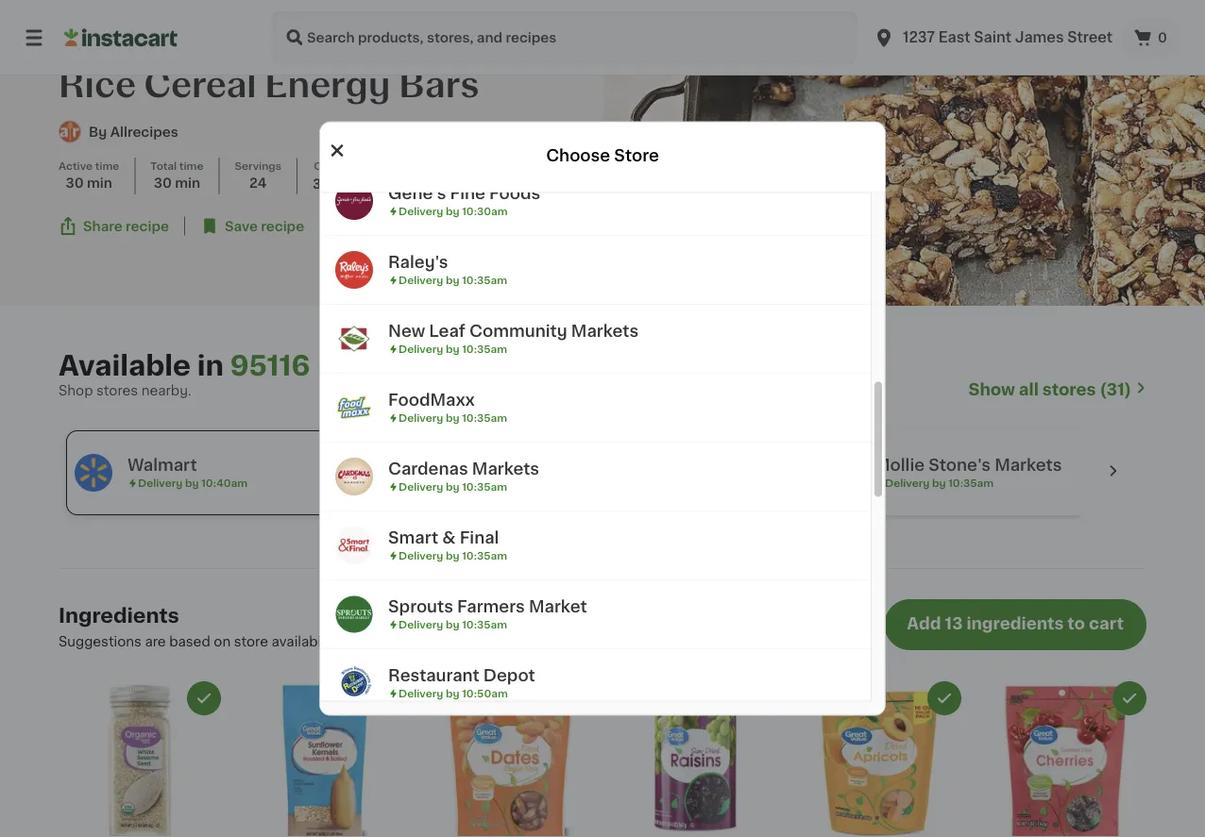 Task type: describe. For each thing, give the bounding box(es) containing it.
delivery for mollie stone's markets
[[885, 479, 930, 489]]

suggestions are based on store availability. use the full ingredient list to confirm correct items and quantities.
[[59, 636, 783, 649]]

unselect item image for 5th product group from the right
[[381, 691, 398, 708]]

30 for active time 30 min
[[66, 177, 84, 190]]

smart
[[388, 531, 438, 547]]

cardenas
[[388, 462, 468, 478]]

based
[[169, 636, 210, 649]]

new
[[388, 324, 425, 340]]

save
[[225, 220, 258, 233]]

store
[[614, 148, 659, 164]]

3 product group from the left
[[429, 682, 591, 838]]

delivery for restaurant depot
[[399, 689, 443, 700]]

by allrecipes
[[89, 126, 178, 139]]

unselect item image for third product group from the left
[[566, 691, 583, 708]]

30 for total time 30 min
[[154, 177, 172, 190]]

delivery for smart & final
[[399, 551, 443, 562]]

2 unselect item image from the left
[[1121, 691, 1138, 708]]

use
[[349, 636, 374, 649]]

smart & final
[[388, 531, 499, 547]]

items
[[644, 636, 681, 649]]

95116
[[230, 353, 310, 380]]

gene's fine foods
[[388, 186, 541, 202]]

delivery for cardenas markets
[[399, 482, 443, 493]]

all
[[1019, 383, 1039, 399]]

delivery for walmart
[[138, 479, 183, 489]]

10:35am for mollie stone's markets
[[949, 479, 994, 489]]

bars
[[399, 68, 479, 102]]

add 13 ingredients to cart button
[[884, 600, 1147, 651]]

servings
[[235, 161, 281, 172]]

10:30am
[[462, 207, 508, 217]]

market
[[529, 600, 587, 616]]

delivery for gene's fine foods
[[399, 207, 443, 217]]

10:35am for foodmaxx
[[462, 413, 507, 424]]

instacart logo image
[[64, 26, 178, 49]]

fine
[[450, 186, 485, 202]]

10:35am for smart & final
[[462, 551, 507, 562]]

total
[[150, 161, 177, 172]]

delivery by 10:35am for cardenas markets
[[399, 482, 507, 493]]

6 product group from the left
[[984, 682, 1147, 838]]

2 product group from the left
[[244, 682, 406, 838]]

are
[[145, 636, 166, 649]]

new leaf community markets image
[[335, 320, 373, 358]]

0 horizontal spatial markets
[[472, 462, 539, 478]]

confirm
[[538, 636, 589, 649]]

share recipe button
[[59, 217, 169, 236]]

10:35am for safeway
[[574, 479, 620, 489]]

save recipe button
[[200, 217, 304, 236]]

community
[[469, 324, 567, 340]]

unselect item image for 5th product group from the left
[[936, 691, 953, 708]]

2 horizontal spatial markets
[[995, 458, 1062, 474]]

servings 24
[[235, 161, 281, 190]]

choose store
[[546, 148, 659, 164]]

delivery by 10:35am for smart & final
[[399, 551, 507, 562]]

delivery by 10:35am for new leaf community markets
[[399, 344, 507, 355]]

(31)
[[1100, 383, 1132, 399]]

by for sprouts farmers market
[[446, 620, 460, 631]]

correct
[[592, 636, 641, 649]]

stone's
[[929, 458, 991, 474]]

10:40am
[[201, 479, 248, 489]]

min for total time 30 min
[[175, 177, 200, 190]]

raley's
[[388, 255, 448, 271]]

active
[[59, 161, 93, 172]]

to inside button
[[1068, 617, 1085, 633]]

calories
[[314, 161, 358, 172]]

13
[[945, 617, 963, 633]]

restaurant
[[388, 668, 480, 685]]

by for smart & final
[[446, 551, 460, 562]]

1 unselect item image from the left
[[196, 691, 213, 708]]

cart
[[1089, 617, 1124, 633]]

delivery by 10:35am for raley's
[[399, 276, 507, 286]]

10:50am
[[462, 689, 508, 700]]

4 product group from the left
[[614, 682, 776, 838]]

delivery for foodmaxx
[[399, 413, 443, 424]]

delivery for new leaf community markets
[[399, 344, 443, 355]]

sprouts
[[388, 600, 453, 616]]

walmart
[[128, 458, 197, 474]]

show all stores (31) button
[[969, 380, 1147, 401]]

farmers
[[457, 600, 525, 616]]

unselect item image for third product group from the right
[[751, 691, 768, 708]]

95116 button
[[230, 352, 310, 382]]

leaf
[[429, 324, 466, 340]]

the
[[378, 636, 400, 649]]

1 product group from the left
[[59, 682, 221, 838]]

gene's fine foods image
[[335, 182, 373, 220]]

add 13 ingredients to cart
[[907, 617, 1124, 633]]

quantities.
[[713, 636, 783, 649]]

store
[[234, 636, 268, 649]]

cereal
[[144, 68, 257, 102]]

save recipe
[[225, 220, 304, 233]]

restaurant depot image
[[335, 665, 373, 703]]

delivery by 10:35am for mollie stone's markets
[[885, 479, 994, 489]]

new leaf community markets
[[388, 324, 639, 340]]



Task type: vqa. For each thing, say whether or not it's contained in the screenshot.


Task type: locate. For each thing, give the bounding box(es) containing it.
delivery down safeway on the bottom left of the page
[[511, 479, 556, 489]]

delivery down walmart
[[138, 479, 183, 489]]

1 horizontal spatial to
[[1068, 617, 1085, 633]]

share recipe
[[83, 220, 169, 233]]

by down safeway on the bottom left of the page
[[558, 479, 572, 489]]

delivery by 10:35am down safeway on the bottom left of the page
[[511, 479, 620, 489]]

30
[[66, 177, 84, 190], [154, 177, 172, 190]]

delivery
[[399, 207, 443, 217], [399, 276, 443, 286], [399, 344, 443, 355], [399, 413, 443, 424], [138, 479, 183, 489], [511, 479, 556, 489], [885, 479, 930, 489], [399, 482, 443, 493], [399, 551, 443, 562], [399, 620, 443, 631], [399, 689, 443, 700]]

delivery by 10:35am for foodmaxx
[[399, 413, 507, 424]]

10:35am for raley's
[[462, 276, 507, 286]]

delivery by 10:35am down cardenas markets
[[399, 482, 507, 493]]

delivery for raley's
[[399, 276, 443, 286]]

0 horizontal spatial recipe
[[126, 220, 169, 233]]

gene's
[[388, 186, 446, 202]]

unselect item image down quantities.
[[751, 691, 768, 708]]

on
[[214, 636, 231, 649]]

by left 10:40am
[[185, 479, 199, 489]]

1 30 from the left
[[66, 177, 84, 190]]

2 30 from the left
[[154, 177, 172, 190]]

to
[[1068, 617, 1085, 633], [521, 636, 534, 649]]

4 unselect item image from the left
[[936, 691, 953, 708]]

recipe
[[126, 220, 169, 233], [261, 220, 304, 233]]

10:35am for cardenas markets
[[462, 482, 507, 493]]

1 time from the left
[[95, 161, 119, 172]]

10:35am
[[462, 276, 507, 286], [462, 344, 507, 355], [462, 413, 507, 424], [574, 479, 620, 489], [949, 479, 994, 489], [462, 482, 507, 493], [462, 551, 507, 562], [462, 620, 507, 631]]

by
[[446, 207, 460, 217], [446, 276, 460, 286], [446, 344, 460, 355], [446, 413, 460, 424], [185, 479, 199, 489], [558, 479, 572, 489], [932, 479, 946, 489], [446, 482, 460, 493], [446, 551, 460, 562], [446, 620, 460, 631], [446, 689, 460, 700]]

1 unselect item image from the left
[[381, 691, 398, 708]]

rice cereal energy bars image
[[603, 0, 1205, 307]]

recipe for share recipe
[[126, 220, 169, 233]]

1 horizontal spatial min
[[175, 177, 200, 190]]

foodmaxx
[[388, 393, 475, 409]]

delivery by 10:35am down "raley's"
[[399, 276, 507, 286]]

by for foodmaxx
[[446, 413, 460, 424]]

ingredients
[[967, 617, 1064, 633]]

min
[[87, 177, 112, 190], [175, 177, 200, 190]]

unselect item image down 13
[[936, 691, 953, 708]]

by
[[89, 126, 107, 139]]

time right active
[[95, 161, 119, 172]]

delivery by 10:35am down leaf
[[399, 344, 507, 355]]

to left cart at the bottom right of page
[[1068, 617, 1085, 633]]

delivery by 10:35am down foodmaxx
[[399, 413, 507, 424]]

full
[[403, 636, 423, 649]]

time inside total time 30 min
[[179, 161, 204, 172]]

product group
[[59, 682, 221, 838], [244, 682, 406, 838], [429, 682, 591, 838], [614, 682, 776, 838], [799, 682, 962, 838], [984, 682, 1147, 838]]

min inside active time 30 min
[[87, 177, 112, 190]]

by down cardenas markets
[[446, 482, 460, 493]]

sprouts farmers market image
[[335, 596, 373, 634]]

min inside total time 30 min
[[175, 177, 200, 190]]

1 horizontal spatial time
[[179, 161, 204, 172]]

time for active time 30 min
[[95, 161, 119, 172]]

allrecipes
[[110, 126, 178, 139]]

24
[[249, 177, 267, 190]]

stores inside the available in 95116 shop stores nearby.
[[96, 385, 138, 398]]

by for gene's fine foods
[[446, 207, 460, 217]]

2 time from the left
[[179, 161, 204, 172]]

delivery by 10:35am
[[399, 276, 507, 286], [399, 344, 507, 355], [399, 413, 507, 424], [511, 479, 620, 489], [885, 479, 994, 489], [399, 482, 507, 493], [399, 551, 507, 562], [399, 620, 507, 631]]

safeway
[[501, 458, 571, 474]]

stores
[[1043, 383, 1096, 399], [96, 385, 138, 398]]

restaurant depot
[[388, 668, 535, 685]]

0 vertical spatial to
[[1068, 617, 1085, 633]]

324
[[313, 178, 339, 191]]

recipe for save recipe
[[261, 220, 304, 233]]

0 horizontal spatial min
[[87, 177, 112, 190]]

1 horizontal spatial recipe
[[261, 220, 304, 233]]

depot
[[484, 668, 535, 685]]

delivery down foodmaxx
[[399, 413, 443, 424]]

delivery by 10:50am
[[399, 689, 508, 700]]

unselect item image right restaurant depot icon
[[381, 691, 398, 708]]

dialog containing choose store
[[319, 122, 886, 719]]

smart & final image
[[335, 527, 373, 565]]

delivery by 10:30am
[[399, 207, 508, 217]]

final
[[460, 531, 499, 547]]

walmart image
[[75, 455, 112, 493]]

unselect item image
[[196, 691, 213, 708], [1121, 691, 1138, 708]]

30 inside active time 30 min
[[66, 177, 84, 190]]

delivery for safeway
[[511, 479, 556, 489]]

delivery down gene's
[[399, 207, 443, 217]]

delivery down smart
[[399, 551, 443, 562]]

unselect item image down confirm
[[566, 691, 583, 708]]

total time 30 min
[[150, 161, 204, 190]]

availability.
[[272, 636, 345, 649]]

1 horizontal spatial markets
[[571, 324, 639, 340]]

recipe right save on the top of the page
[[261, 220, 304, 233]]

delivery down cardenas
[[399, 482, 443, 493]]

markets up final
[[472, 462, 539, 478]]

delivery by 10:35am down & in the bottom of the page
[[399, 551, 507, 562]]

by down & in the bottom of the page
[[446, 551, 460, 562]]

1 horizontal spatial stores
[[1043, 383, 1096, 399]]

delivery down restaurant
[[399, 689, 443, 700]]

time right "total"
[[179, 161, 204, 172]]

foodmaxx image
[[335, 389, 373, 427]]

by down "raley's"
[[446, 276, 460, 286]]

min down active
[[87, 177, 112, 190]]

dialog
[[319, 122, 886, 719]]

delivery by 10:35am down stone's
[[885, 479, 994, 489]]

unselect item image
[[381, 691, 398, 708], [566, 691, 583, 708], [751, 691, 768, 708], [936, 691, 953, 708]]

add
[[907, 617, 941, 633]]

recipe inside button
[[126, 220, 169, 233]]

1 min from the left
[[87, 177, 112, 190]]

time for total time 30 min
[[179, 161, 204, 172]]

list
[[498, 636, 517, 649]]

safeway image
[[448, 455, 486, 493]]

30 down active
[[66, 177, 84, 190]]

time inside active time 30 min
[[95, 161, 119, 172]]

energy
[[265, 68, 391, 102]]

markets
[[571, 324, 639, 340], [995, 458, 1062, 474], [472, 462, 539, 478]]

sprouts farmers market
[[388, 600, 587, 616]]

by for safeway
[[558, 479, 572, 489]]

30 inside total time 30 min
[[154, 177, 172, 190]]

min down "total"
[[175, 177, 200, 190]]

markets right the community
[[571, 324, 639, 340]]

delivery by 10:40am
[[138, 479, 248, 489]]

by down leaf
[[446, 344, 460, 355]]

markets right stone's
[[995, 458, 1062, 474]]

nearby.
[[141, 385, 191, 398]]

raley's image
[[335, 251, 373, 289]]

stores down available
[[96, 385, 138, 398]]

delivery for sprouts farmers market
[[399, 620, 443, 631]]

available in 95116 shop stores nearby.
[[59, 353, 310, 398]]

by for cardenas markets
[[446, 482, 460, 493]]

show all stores (31)
[[969, 383, 1132, 399]]

0 horizontal spatial to
[[521, 636, 534, 649]]

by up ingredient
[[446, 620, 460, 631]]

shop
[[59, 385, 93, 398]]

10:35am for sprouts farmers market
[[462, 620, 507, 631]]

delivery by 10:35am for sprouts farmers market
[[399, 620, 507, 631]]

cardenas markets
[[388, 462, 539, 478]]

1 recipe from the left
[[126, 220, 169, 233]]

suggestions
[[59, 636, 142, 649]]

by for restaurant depot
[[446, 689, 460, 700]]

by for raley's
[[446, 276, 460, 286]]

unselect item image down cart at the bottom right of page
[[1121, 691, 1138, 708]]

30 down "total"
[[154, 177, 172, 190]]

delivery up suggestions are based on store availability. use the full ingredient list to confirm correct items and quantities.
[[399, 620, 443, 631]]

by down stone's
[[932, 479, 946, 489]]

0 horizontal spatial stores
[[96, 385, 138, 398]]

5 product group from the left
[[799, 682, 962, 838]]

delivery down "raley's"
[[399, 276, 443, 286]]

and
[[685, 636, 710, 649]]

2 unselect item image from the left
[[566, 691, 583, 708]]

0 horizontal spatial 30
[[66, 177, 84, 190]]

mollie
[[875, 458, 925, 474]]

delivery down mollie
[[885, 479, 930, 489]]

1 horizontal spatial unselect item image
[[1121, 691, 1138, 708]]

rice
[[59, 68, 136, 102]]

0 horizontal spatial time
[[95, 161, 119, 172]]

share
[[83, 220, 122, 233]]

show
[[969, 383, 1015, 399]]

recipe inside button
[[261, 220, 304, 233]]

0 horizontal spatial unselect item image
[[196, 691, 213, 708]]

delivery by 10:35am up ingredient
[[399, 620, 507, 631]]

0 button
[[1120, 19, 1183, 57]]

0
[[1158, 31, 1168, 44]]

rice cereal energy bars
[[59, 68, 479, 102]]

2 recipe from the left
[[261, 220, 304, 233]]

1 horizontal spatial 30
[[154, 177, 172, 190]]

unselect item image down based
[[196, 691, 213, 708]]

by for new leaf community markets
[[446, 344, 460, 355]]

delivery by 10:35am for safeway
[[511, 479, 620, 489]]

recipe right share
[[126, 220, 169, 233]]

by down gene's fine foods
[[446, 207, 460, 217]]

by down foodmaxx
[[446, 413, 460, 424]]

foods
[[489, 186, 541, 202]]

time
[[95, 161, 119, 172], [179, 161, 204, 172]]

available
[[59, 353, 191, 380]]

active time 30 min
[[59, 161, 119, 190]]

&
[[442, 531, 456, 547]]

by down restaurant depot
[[446, 689, 460, 700]]

delivery down new at the top left
[[399, 344, 443, 355]]

to right list
[[521, 636, 534, 649]]

3 unselect item image from the left
[[751, 691, 768, 708]]

1 vertical spatial to
[[521, 636, 534, 649]]

choose
[[546, 148, 610, 164]]

2 min from the left
[[175, 177, 200, 190]]

10:35am for new leaf community markets
[[462, 344, 507, 355]]

cardenas markets image
[[335, 458, 373, 496]]

by for walmart
[[185, 479, 199, 489]]

stores right the all
[[1043, 383, 1096, 399]]

mollie stone's markets
[[875, 458, 1062, 474]]

in
[[197, 353, 224, 380]]

min for active time 30 min
[[87, 177, 112, 190]]

by for mollie stone's markets
[[932, 479, 946, 489]]

ingredient
[[427, 636, 494, 649]]

stores inside button
[[1043, 383, 1096, 399]]



